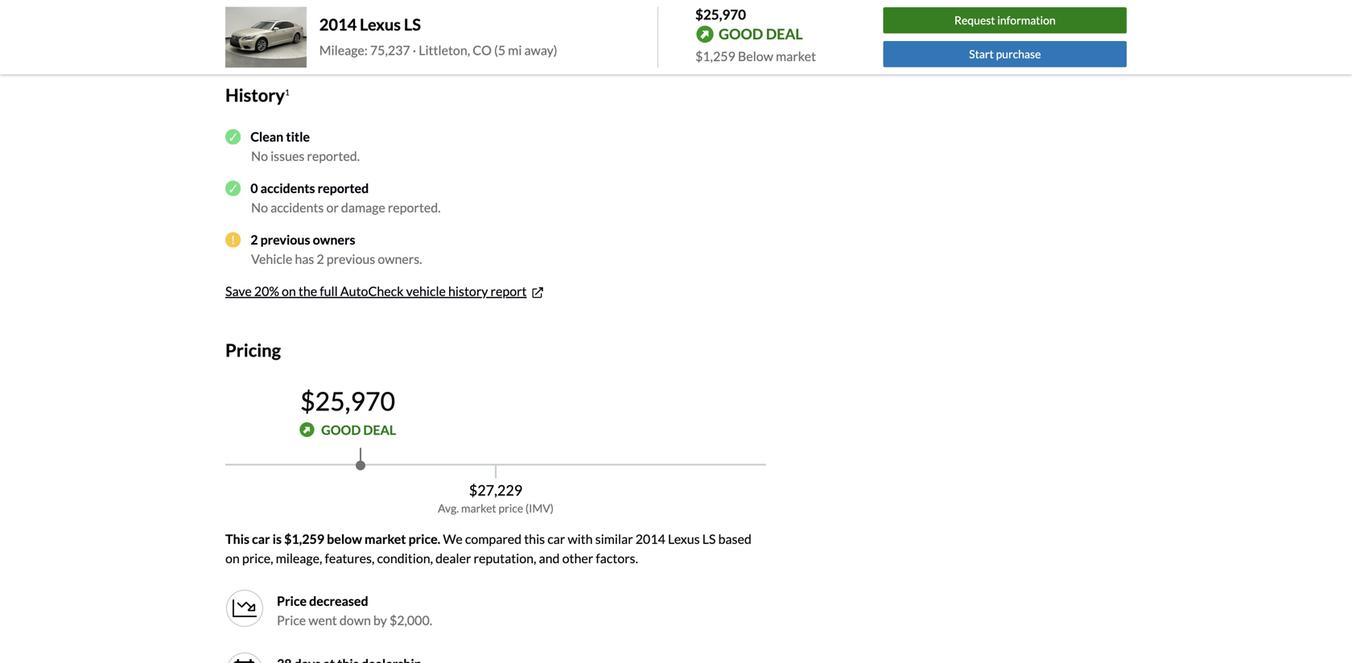 Task type: describe. For each thing, give the bounding box(es) containing it.
away)
[[524, 42, 557, 58]]

1 vertical spatial previous
[[327, 251, 375, 267]]

co
[[473, 42, 492, 58]]

mileage,
[[276, 550, 322, 566]]

2 to from the left
[[413, 20, 425, 36]]

good
[[321, 422, 361, 438]]

damage
[[341, 199, 385, 215]]

price decreased image
[[225, 589, 264, 628]]

2014 inside 2014 lexus ls mileage: 75,237 · littleton, co (5 mi away)
[[319, 15, 357, 34]]

2014 lexus ls image
[[225, 7, 306, 68]]

similar
[[595, 531, 633, 547]]

request information button
[[883, 7, 1127, 34]]

title
[[286, 129, 310, 144]]

clean title
[[250, 129, 310, 144]]

0 horizontal spatial the
[[299, 283, 317, 299]]

good
[[719, 25, 763, 43]]

no issues reported.
[[251, 148, 360, 164]]

reported
[[318, 180, 369, 196]]

clean
[[250, 129, 284, 144]]

autocheck
[[340, 283, 404, 299]]

down
[[340, 612, 371, 628]]

start
[[969, 47, 994, 61]]

or
[[326, 199, 339, 215]]

0 vertical spatial on
[[282, 283, 296, 299]]

we compared this car with similar 2014 lexus ls based on price, mileage, features, condition, dealer reputation, and other factors.
[[225, 531, 752, 566]]

history 1
[[225, 85, 290, 105]]

ls inside 2014 lexus ls mileage: 75,237 · littleton, co (5 mi away)
[[404, 15, 421, 34]]

purchase
[[996, 47, 1041, 61]]

vehicle has 2 previous owners.
[[251, 251, 422, 267]]

issues
[[270, 148, 304, 164]]

1 vertical spatial 2
[[317, 251, 324, 267]]

(5
[[494, 42, 506, 58]]

0 vertical spatial previous
[[260, 232, 310, 247]]

this car is $1,259 below market price.
[[225, 531, 440, 547]]

owners.
[[378, 251, 422, 267]]

your
[[477, 20, 503, 36]]

(imv)
[[525, 501, 554, 515]]

0
[[250, 180, 258, 196]]

reputation,
[[474, 550, 536, 566]]

avg.
[[438, 501, 459, 515]]

pricing
[[225, 340, 281, 360]]

head
[[283, 20, 314, 36]]

0 accidents reported
[[250, 180, 369, 196]]

dealership
[[352, 20, 411, 36]]

lexus inside we compared this car with similar 2014 lexus ls based on price, mileage, features, condition, dealer reputation, and other factors.
[[668, 531, 700, 547]]

request
[[954, 13, 995, 27]]

0 horizontal spatial 2
[[250, 232, 258, 247]]

ls inside we compared this car with similar 2014 lexus ls based on price, mileage, features, condition, dealer reputation, and other factors.
[[702, 531, 716, 547]]

2014 inside we compared this car with similar 2014 lexus ls based on price, mileage, features, condition, dealer reputation, and other factors.
[[636, 531, 665, 547]]

deal
[[363, 422, 396, 438]]

by
[[373, 612, 387, 628]]

vehicle
[[406, 283, 446, 299]]

below
[[738, 48, 773, 64]]

38 days at this dealership image
[[225, 652, 264, 663]]

littleton,
[[419, 42, 470, 58]]

price decreased image
[[232, 595, 258, 621]]

price
[[498, 501, 523, 515]]

market for $1,259
[[776, 48, 816, 64]]

report
[[491, 283, 527, 299]]

1 horizontal spatial the
[[330, 20, 349, 36]]

good deal
[[719, 25, 803, 43]]

38 days at this dealership image
[[232, 658, 258, 663]]

1 horizontal spatial reported.
[[388, 199, 441, 215]]

save 20% on the full autocheck vehicle history report image
[[530, 285, 545, 301]]

1
[[285, 88, 290, 97]]

lexus inside 2014 lexus ls mileage: 75,237 · littleton, co (5 mi away)
[[360, 15, 401, 34]]

no for no issues reported.
[[251, 148, 268, 164]]

full
[[320, 283, 338, 299]]

request information
[[954, 13, 1056, 27]]

$27,229 avg. market price (imv)
[[438, 481, 554, 515]]

other
[[562, 550, 593, 566]]

this
[[524, 531, 545, 547]]

price,
[[242, 550, 273, 566]]

·
[[413, 42, 416, 58]]

factors.
[[596, 550, 638, 566]]



Task type: vqa. For each thing, say whether or not it's contained in the screenshot.
1
yes



Task type: locate. For each thing, give the bounding box(es) containing it.
1 vertical spatial vdpcheck image
[[225, 180, 241, 196]]

up
[[460, 20, 475, 36]]

1 horizontal spatial lexus
[[668, 531, 700, 547]]

0 horizontal spatial previous
[[260, 232, 310, 247]]

vdpcheck image
[[225, 129, 241, 144], [225, 180, 241, 196]]

0 vertical spatial ls
[[404, 15, 421, 34]]

accidents
[[260, 180, 315, 196], [270, 199, 324, 215]]

1 horizontal spatial $1,259
[[695, 48, 735, 64]]

ls left based at bottom right
[[702, 531, 716, 547]]

1 horizontal spatial market
[[461, 501, 496, 515]]

1 vertical spatial on
[[225, 550, 240, 566]]

$25,970 for good deal
[[300, 385, 395, 416]]

1 vertical spatial no
[[251, 199, 268, 215]]

vehicle
[[251, 251, 292, 267]]

1 horizontal spatial to
[[413, 20, 425, 36]]

0 vertical spatial the
[[330, 20, 349, 36]]

1 vertical spatial accidents
[[270, 199, 324, 215]]

$1,259 below market
[[695, 48, 816, 64]]

save
[[225, 283, 252, 299]]

1 vertical spatial ls
[[702, 531, 716, 547]]

$1,259
[[695, 48, 735, 64], [284, 531, 324, 547]]

0 vertical spatial reported.
[[307, 148, 360, 164]]

accidents for reported
[[260, 180, 315, 196]]

accidents down 0 accidents reported
[[270, 199, 324, 215]]

price
[[277, 593, 307, 609], [277, 612, 306, 628]]

accidents for or
[[270, 199, 324, 215]]

market up the condition,
[[365, 531, 406, 547]]

75,237
[[370, 42, 410, 58]]

0 vertical spatial market
[[776, 48, 816, 64]]

1 vertical spatial $25,970
[[300, 385, 395, 416]]

the
[[330, 20, 349, 36], [299, 283, 317, 299]]

0 horizontal spatial car
[[252, 531, 270, 547]]

to right head
[[316, 20, 328, 36]]

1 horizontal spatial previous
[[327, 251, 375, 267]]

0 horizontal spatial $1,259
[[284, 531, 324, 547]]

$25,970 for $1,259
[[695, 6, 746, 23]]

lexus left based at bottom right
[[668, 531, 700, 547]]

history
[[225, 85, 285, 105]]

1 no from the top
[[251, 148, 268, 164]]

car
[[252, 531, 270, 547], [547, 531, 565, 547]]

market down deal
[[776, 48, 816, 64]]

start purchase
[[969, 47, 1041, 61]]

2014 right similar
[[636, 531, 665, 547]]

reported.
[[307, 148, 360, 164], [388, 199, 441, 215]]

20%
[[254, 283, 279, 299]]

$25,970
[[695, 6, 746, 23], [300, 385, 395, 416]]

2
[[250, 232, 258, 247], [317, 251, 324, 267]]

1 horizontal spatial on
[[282, 283, 296, 299]]

previous down owners
[[327, 251, 375, 267]]

on
[[282, 283, 296, 299], [225, 550, 240, 566]]

car inside we compared this car with similar 2014 lexus ls based on price, mileage, features, condition, dealer reputation, and other factors.
[[547, 531, 565, 547]]

good deal image
[[299, 422, 315, 438]]

2014
[[319, 15, 357, 34], [636, 531, 665, 547]]

to
[[316, 20, 328, 36], [413, 20, 425, 36]]

the up mileage:
[[330, 20, 349, 36]]

market for $27,229
[[461, 501, 496, 515]]

0 horizontal spatial lexus
[[360, 15, 401, 34]]

compared
[[465, 531, 522, 547]]

to up ·
[[413, 20, 425, 36]]

1 vertical spatial 2014
[[636, 531, 665, 547]]

2 price from the top
[[277, 612, 306, 628]]

1 vertical spatial lexus
[[668, 531, 700, 547]]

reported. up the reported
[[307, 148, 360, 164]]

price.
[[409, 531, 440, 547]]

start purchase button
[[883, 41, 1127, 67]]

1 horizontal spatial car
[[547, 531, 565, 547]]

ls up ·
[[404, 15, 421, 34]]

price left went
[[277, 612, 306, 628]]

lexus
[[360, 15, 401, 34], [668, 531, 700, 547]]

1 vertical spatial reported.
[[388, 199, 441, 215]]

vdpcheck image left clean
[[225, 129, 241, 144]]

1 car from the left
[[252, 531, 270, 547]]

0 vertical spatial vdpcheck image
[[225, 129, 241, 144]]

decreased
[[309, 593, 368, 609]]

save 20% on the full autocheck vehicle history report link
[[225, 283, 545, 301]]

history
[[448, 283, 488, 299]]

mileage:
[[319, 42, 368, 58]]

1 price from the top
[[277, 593, 307, 609]]

owners
[[313, 232, 355, 247]]

vdpcheck image for clean title
[[225, 129, 241, 144]]

previous up the vehicle
[[260, 232, 310, 247]]

$1,259 down good
[[695, 48, 735, 64]]

1 vertical spatial $1,259
[[284, 531, 324, 547]]

0 horizontal spatial on
[[225, 550, 240, 566]]

mi
[[508, 42, 522, 58]]

the left full
[[299, 283, 317, 299]]

0 vertical spatial 2014
[[319, 15, 357, 34]]

we
[[443, 531, 463, 547]]

deal
[[766, 25, 803, 43]]

0 horizontal spatial reported.
[[307, 148, 360, 164]]

is
[[273, 531, 282, 547]]

1 horizontal spatial $25,970
[[695, 6, 746, 23]]

head to the dealership to finish up your sale.
[[283, 20, 531, 36]]

no down 0
[[251, 199, 268, 215]]

market down $27,229
[[461, 501, 496, 515]]

ls
[[404, 15, 421, 34], [702, 531, 716, 547]]

0 horizontal spatial to
[[316, 20, 328, 36]]

0 vertical spatial $1,259
[[695, 48, 735, 64]]

this
[[225, 531, 249, 547]]

1 horizontal spatial 2014
[[636, 531, 665, 547]]

2014 lexus ls mileage: 75,237 · littleton, co (5 mi away)
[[319, 15, 557, 58]]

on right 20%
[[282, 283, 296, 299]]

0 vertical spatial lexus
[[360, 15, 401, 34]]

sale.
[[506, 20, 531, 36]]

previous
[[260, 232, 310, 247], [327, 251, 375, 267]]

1 horizontal spatial 2
[[317, 251, 324, 267]]

information
[[997, 13, 1056, 27]]

has
[[295, 251, 314, 267]]

on down this
[[225, 550, 240, 566]]

car left is
[[252, 531, 270, 547]]

no
[[251, 148, 268, 164], [251, 199, 268, 215]]

vdpcheck image for 0 accidents reported
[[225, 180, 241, 196]]

2014 up mileage:
[[319, 15, 357, 34]]

0 vertical spatial no
[[251, 148, 268, 164]]

2 horizontal spatial market
[[776, 48, 816, 64]]

price down mileage,
[[277, 593, 307, 609]]

$1,259 up mileage,
[[284, 531, 324, 547]]

$27,229
[[469, 481, 523, 499]]

on inside we compared this car with similar 2014 lexus ls based on price, mileage, features, condition, dealer reputation, and other factors.
[[225, 550, 240, 566]]

0 vertical spatial 2
[[250, 232, 258, 247]]

market
[[776, 48, 816, 64], [461, 501, 496, 515], [365, 531, 406, 547]]

vdpalert image
[[225, 232, 241, 247]]

2 car from the left
[[547, 531, 565, 547]]

2 no from the top
[[251, 199, 268, 215]]

0 horizontal spatial 2014
[[319, 15, 357, 34]]

1 to from the left
[[316, 20, 328, 36]]

save 20% on the full autocheck vehicle history report
[[225, 283, 527, 299]]

2 previous owners
[[250, 232, 355, 247]]

reported. right damage
[[388, 199, 441, 215]]

2 vdpcheck image from the top
[[225, 180, 241, 196]]

accidents down issues
[[260, 180, 315, 196]]

no accidents or damage reported.
[[251, 199, 441, 215]]

with
[[568, 531, 593, 547]]

no for no accidents or damage reported.
[[251, 199, 268, 215]]

1 vertical spatial the
[[299, 283, 317, 299]]

2 right has
[[317, 251, 324, 267]]

1 vdpcheck image from the top
[[225, 129, 241, 144]]

vdpcheck image left 0
[[225, 180, 241, 196]]

and
[[539, 550, 560, 566]]

features,
[[325, 550, 375, 566]]

market inside $27,229 avg. market price (imv)
[[461, 501, 496, 515]]

went
[[308, 612, 337, 628]]

1 horizontal spatial ls
[[702, 531, 716, 547]]

0 vertical spatial accidents
[[260, 180, 315, 196]]

0 horizontal spatial $25,970
[[300, 385, 395, 416]]

0 vertical spatial $25,970
[[695, 6, 746, 23]]

good deal
[[321, 422, 396, 438]]

0 horizontal spatial market
[[365, 531, 406, 547]]

2 vertical spatial market
[[365, 531, 406, 547]]

no down clean
[[251, 148, 268, 164]]

1 vertical spatial price
[[277, 612, 306, 628]]

price decreased price went down by $2,000.
[[277, 593, 432, 628]]

1 vertical spatial market
[[461, 501, 496, 515]]

$2,000.
[[389, 612, 432, 628]]

0 vertical spatial price
[[277, 593, 307, 609]]

0 horizontal spatial ls
[[404, 15, 421, 34]]

lexus up 75,237
[[360, 15, 401, 34]]

2 right vdpalert "icon"
[[250, 232, 258, 247]]

based
[[718, 531, 752, 547]]

condition,
[[377, 550, 433, 566]]

finish
[[427, 20, 458, 36]]

dealer
[[435, 550, 471, 566]]

below
[[327, 531, 362, 547]]

car up and
[[547, 531, 565, 547]]



